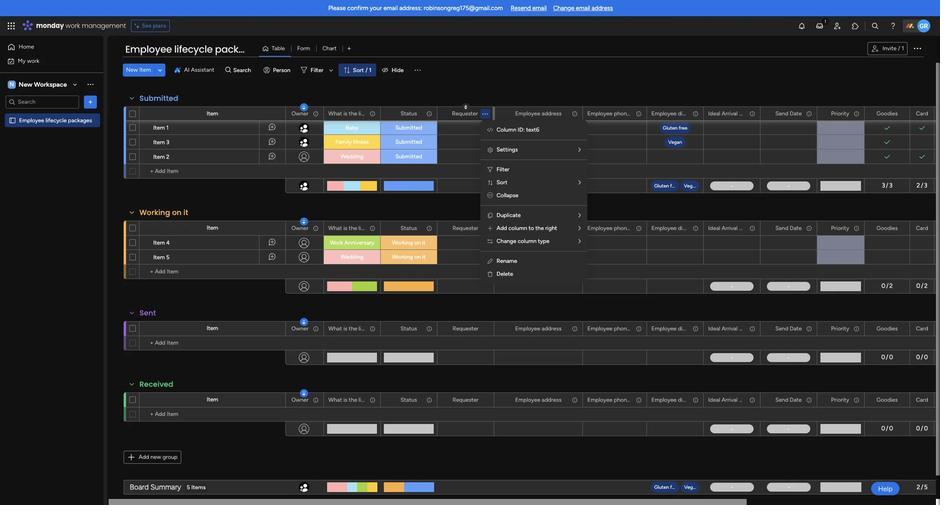 Task type: describe. For each thing, give the bounding box(es) containing it.
3 ideal arrival date from the top
[[708, 325, 751, 332]]

3 employee phone number field from the top
[[586, 325, 651, 334]]

ai assistant
[[184, 67, 214, 73]]

home button
[[5, 41, 87, 54]]

0 horizontal spatial 1
[[166, 124, 169, 131]]

dietary for second employee dietary restriction field from the bottom
[[678, 325, 696, 332]]

settings
[[497, 146, 518, 153]]

event? for second what is the life event? field from the bottom of the page
[[368, 325, 385, 332]]

4 arrival from the top
[[722, 397, 738, 404]]

Sent field
[[137, 308, 158, 319]]

send date for third send date field
[[776, 325, 802, 332]]

ai
[[184, 67, 190, 73]]

resend email
[[511, 4, 547, 12]]

column information image for fourth 'employee phone number' "field" from the bottom of the page
[[636, 110, 642, 117]]

resend
[[511, 4, 531, 12]]

filter button
[[298, 64, 336, 77]]

rename
[[497, 258, 517, 265]]

restriction for 1st employee dietary restriction field from the top
[[697, 110, 723, 117]]

3 owner from the top
[[292, 325, 309, 332]]

2 arrival from the top
[[722, 225, 738, 232]]

1 life from the top
[[359, 110, 366, 117]]

3 employee address field from the top
[[513, 325, 564, 334]]

new item
[[126, 67, 151, 73]]

baby
[[346, 124, 358, 131]]

employee address for third employee address field from the top of the page
[[515, 325, 562, 332]]

2 send date field from the top
[[774, 224, 804, 233]]

ideal for 3rd ideal arrival date field from the bottom of the page
[[708, 225, 721, 232]]

4
[[166, 240, 170, 247]]

menu image
[[414, 66, 422, 74]]

2 / 5
[[917, 484, 928, 491]]

change for change email address
[[553, 4, 575, 12]]

2 card field from the top
[[914, 224, 930, 233]]

add column to the right image
[[487, 225, 493, 232]]

resend email link
[[511, 4, 547, 12]]

column
[[497, 127, 517, 133]]

1 image
[[822, 17, 829, 26]]

invite
[[883, 45, 897, 52]]

column information image for fourth ideal arrival date field from the bottom of the page
[[749, 110, 756, 117]]

4 status field from the top
[[399, 396, 419, 405]]

add column to the right
[[497, 225, 557, 232]]

change email address link
[[553, 4, 613, 12]]

column information image for third send date field
[[806, 326, 813, 332]]

please
[[328, 4, 346, 12]]

number for first 'employee phone number' "field" from the bottom of the page
[[632, 397, 651, 404]]

item 5
[[153, 254, 170, 261]]

2 + add item text field from the top
[[144, 267, 282, 277]]

the for first what is the life event? field from the bottom of the page
[[349, 397, 357, 404]]

1 employee phone number field from the top
[[586, 109, 651, 118]]

1 owner from the top
[[292, 110, 309, 117]]

number for fourth 'employee phone number' "field" from the bottom of the page
[[632, 110, 651, 117]]

4 + add item text field from the top
[[144, 410, 282, 420]]

search everything image
[[871, 22, 880, 30]]

public board image
[[9, 117, 16, 124]]

it inside "field"
[[184, 208, 188, 218]]

see
[[142, 22, 152, 29]]

dietary for 1st employee dietary restriction field from the top
[[678, 110, 696, 117]]

5 left the 2 / 5
[[890, 484, 893, 491]]

your
[[370, 4, 382, 12]]

employee address for 4th employee address field
[[515, 397, 562, 404]]

4 employee phone number field from the top
[[586, 396, 651, 405]]

2 employee phone number field from the top
[[586, 224, 651, 233]]

1 card field from the top
[[914, 109, 930, 118]]

sort for sort / 1
[[353, 67, 364, 74]]

column for change
[[518, 238, 537, 245]]

add for add new group
[[139, 454, 149, 461]]

2 employee dietary restriction field from the top
[[650, 224, 723, 233]]

3 is from the top
[[344, 325, 347, 332]]

3 send date field from the top
[[774, 325, 804, 334]]

event? for 2nd what is the life event? field from the top
[[368, 225, 385, 232]]

1 priority field from the top
[[829, 109, 852, 118]]

1 what is the life event? field from the top
[[326, 109, 385, 118]]

summary
[[151, 483, 181, 492]]

/ inside button
[[898, 45, 901, 52]]

1 card from the top
[[916, 110, 928, 117]]

3 goodies from the top
[[877, 325, 898, 332]]

new for new workspace
[[19, 80, 32, 88]]

3 employee dietary restriction field from the top
[[650, 325, 723, 334]]

board summary
[[130, 483, 181, 492]]

chart button
[[316, 42, 343, 55]]

1 what is the life event? from the top
[[328, 110, 385, 117]]

apps image
[[852, 22, 860, 30]]

column information image for second send date field from the top of the page
[[806, 225, 813, 232]]

2 vertical spatial it
[[422, 254, 426, 261]]

2 list arrow image from the top
[[579, 213, 581, 219]]

address:
[[399, 4, 422, 12]]

sort / 1
[[353, 67, 372, 74]]

add new group button
[[124, 451, 181, 464]]

2 wedding from the top
[[341, 254, 364, 261]]

delete
[[497, 271, 513, 278]]

board
[[130, 483, 149, 492]]

2 what is the life event? field from the top
[[326, 224, 385, 233]]

2 goodies field from the top
[[875, 224, 900, 233]]

3 what is the life event? field from the top
[[326, 325, 385, 334]]

see plans button
[[131, 20, 170, 32]]

column information image for 4th priority field from the bottom
[[854, 110, 860, 117]]

5 right the 3 / 5
[[924, 484, 928, 491]]

packages inside list box
[[68, 117, 92, 124]]

item 1
[[153, 124, 169, 131]]

hide
[[392, 67, 404, 74]]

the for 2nd what is the life event? field from the top
[[349, 225, 357, 232]]

4 goodies field from the top
[[875, 396, 900, 405]]

Employee lifecycle packages field
[[123, 43, 262, 56]]

filter image
[[487, 167, 493, 173]]

change column type
[[497, 238, 550, 245]]

3 priority field from the top
[[829, 325, 852, 334]]

send for second send date field from the top of the page
[[776, 225, 789, 232]]

3 card field from the top
[[914, 325, 930, 334]]

column information image for first send date field
[[806, 110, 813, 117]]

1 owner field from the top
[[290, 109, 311, 118]]

1 vertical spatial working on it
[[392, 240, 426, 247]]

1 + add item text field from the top
[[144, 167, 282, 176]]

new workspace
[[19, 80, 67, 88]]

1 send date field from the top
[[774, 109, 804, 118]]

employee lifecycle packages inside field
[[125, 43, 262, 56]]

received
[[139, 380, 173, 390]]

person
[[273, 67, 290, 74]]

duplicate
[[497, 212, 521, 219]]

employee address for fourth employee address field from the bottom of the page
[[515, 110, 562, 117]]

3 life from the top
[[359, 325, 366, 332]]

my work button
[[5, 55, 87, 68]]

2 goodies from the top
[[877, 225, 898, 232]]

2 what is the life event? from the top
[[328, 225, 385, 232]]

workspace
[[34, 80, 67, 88]]

sort asc image
[[465, 105, 467, 110]]

type
[[538, 238, 550, 245]]

1 is from the top
[[344, 110, 347, 117]]

4 ideal arrival date from the top
[[708, 397, 751, 404]]

1 vertical spatial working
[[392, 240, 413, 247]]

2 vertical spatial gluten
[[654, 485, 669, 491]]

status for first the status "field" from the top
[[401, 110, 417, 117]]

2 priority field from the top
[[829, 224, 852, 233]]

add for add column to the right
[[497, 225, 507, 232]]

arrow down image
[[326, 65, 336, 75]]

notifications image
[[798, 22, 806, 30]]

3 + add item text field from the top
[[144, 339, 282, 348]]

3 / 5
[[882, 484, 893, 491]]

4 owner field from the top
[[290, 396, 311, 405]]

family illness
[[336, 139, 369, 146]]

what for second what is the life event? field from the bottom of the page
[[328, 325, 342, 332]]

form
[[297, 45, 310, 52]]

5 items
[[187, 484, 206, 491]]

number for 2nd 'employee phone number' "field" from the bottom of the page
[[632, 325, 651, 332]]

working inside "field"
[[139, 208, 170, 218]]

invite / 1
[[883, 45, 904, 52]]

sort image
[[487, 180, 493, 186]]

filter inside popup button
[[311, 67, 324, 74]]

3 arrival from the top
[[722, 325, 738, 332]]

workspace selection element
[[8, 80, 68, 89]]

column information image for 3rd ideal arrival date field from the top
[[749, 326, 756, 332]]

email for change email address
[[576, 4, 590, 12]]

column information image for first the status "field" from the top
[[426, 110, 433, 117]]

Submitted field
[[137, 93, 180, 104]]

address for 4th employee address field
[[542, 397, 562, 404]]

work for my
[[27, 57, 39, 64]]

hide button
[[379, 64, 409, 77]]

new for new item
[[126, 67, 138, 73]]

help
[[878, 485, 893, 493]]

0 vertical spatial gluten free
[[663, 125, 688, 131]]

select product image
[[7, 22, 15, 30]]

Working on it field
[[137, 208, 190, 218]]

the for 1st what is the life event? field from the top
[[349, 110, 357, 117]]

item 3
[[153, 139, 169, 146]]

number for 3rd 'employee phone number' "field" from the bottom
[[632, 225, 651, 232]]

4 priority from the top
[[831, 397, 850, 404]]

column for add
[[509, 225, 527, 232]]

1 vertical spatial gluten free
[[654, 183, 679, 189]]

list arrow image for sort
[[579, 180, 581, 186]]

2 status field from the top
[[399, 224, 419, 233]]

1 ideal arrival date field from the top
[[706, 109, 751, 118]]

4 employee dietary restriction field from the top
[[650, 396, 723, 405]]

2 ideal arrival date from the top
[[708, 225, 751, 232]]

ai logo image
[[174, 67, 181, 73]]

sort for sort
[[497, 179, 508, 186]]

family
[[336, 139, 352, 146]]

2 owner from the top
[[292, 225, 309, 232]]

invite / 1 button
[[868, 42, 908, 55]]

sent
[[139, 308, 156, 318]]

invite members image
[[834, 22, 842, 30]]

n
[[10, 81, 14, 88]]

greg robinson image
[[918, 19, 931, 32]]

working on it inside working on it "field"
[[139, 208, 188, 218]]

monday
[[36, 21, 64, 30]]

2 vertical spatial on
[[414, 254, 421, 261]]

my work
[[18, 57, 39, 64]]

confirm
[[347, 4, 368, 12]]

management
[[82, 21, 126, 30]]

2 life from the top
[[359, 225, 366, 232]]

4 goodies from the top
[[877, 397, 898, 404]]

please confirm your email address: robinsongreg175@gmail.com
[[328, 4, 503, 12]]

employee dietary restriction for third employee dietary restriction field from the bottom of the page
[[652, 225, 723, 232]]

item 2
[[153, 154, 169, 161]]

0 vertical spatial vegan
[[668, 139, 682, 145]]

2 is from the top
[[344, 225, 347, 232]]

send for third send date field
[[776, 325, 789, 332]]

monday work management
[[36, 21, 126, 30]]

4 what is the life event? field from the top
[[326, 396, 385, 405]]



Task type: locate. For each thing, give the bounding box(es) containing it.
1 vertical spatial vegan
[[684, 183, 698, 189]]

Ideal Arrival Date field
[[706, 109, 751, 118], [706, 224, 751, 233], [706, 325, 751, 334], [706, 396, 751, 405]]

1 vertical spatial packages
[[68, 117, 92, 124]]

address for third employee address field from the top of the page
[[542, 325, 562, 332]]

packages up search 'field'
[[215, 43, 262, 56]]

1 what from the top
[[328, 110, 342, 117]]

1 vertical spatial on
[[414, 240, 421, 247]]

0 horizontal spatial email
[[384, 4, 398, 12]]

lifecycle inside list box
[[46, 117, 67, 124]]

submitted inside field
[[139, 93, 178, 103]]

2 list arrow image from the top
[[579, 239, 581, 245]]

1 vertical spatial employee lifecycle packages
[[19, 117, 92, 124]]

Priority field
[[829, 109, 852, 118], [829, 224, 852, 233], [829, 325, 852, 334], [829, 396, 852, 405]]

0 / 2
[[882, 283, 893, 290], [917, 283, 928, 290]]

0 horizontal spatial employee lifecycle packages
[[19, 117, 92, 124]]

4 owner from the top
[[292, 397, 309, 404]]

3 employee phone number from the top
[[588, 325, 651, 332]]

3 goodies field from the top
[[875, 325, 900, 334]]

0 vertical spatial filter
[[311, 67, 324, 74]]

4 life from the top
[[359, 397, 366, 404]]

0 horizontal spatial 0 / 2
[[882, 283, 893, 290]]

1 vertical spatial sort
[[497, 179, 508, 186]]

priority
[[831, 110, 850, 117], [831, 225, 850, 232], [831, 325, 850, 332], [831, 397, 850, 404]]

v2 search image
[[225, 66, 231, 75]]

1 horizontal spatial options image
[[913, 43, 923, 53]]

2 priority from the top
[[831, 225, 850, 232]]

ideal for fourth ideal arrival date field from the bottom of the page
[[708, 110, 721, 117]]

gluten free
[[663, 125, 688, 131], [654, 183, 679, 189], [654, 485, 679, 491]]

list arrow image
[[579, 147, 581, 153], [579, 213, 581, 219], [579, 226, 581, 232]]

robinsongreg175@gmail.com
[[424, 4, 503, 12]]

Goodies field
[[875, 109, 900, 118], [875, 224, 900, 233], [875, 325, 900, 334], [875, 396, 900, 405]]

4 send date field from the top
[[774, 396, 804, 405]]

0 vertical spatial list arrow image
[[579, 147, 581, 153]]

rename image
[[487, 258, 493, 265]]

Employee phone number field
[[586, 109, 651, 118], [586, 224, 651, 233], [586, 325, 651, 334], [586, 396, 651, 405]]

4 priority field from the top
[[829, 396, 852, 405]]

1 vertical spatial new
[[19, 80, 32, 88]]

list arrow image for column id: text6
[[579, 147, 581, 153]]

1 list arrow image from the top
[[579, 180, 581, 186]]

send for fourth send date field
[[776, 397, 789, 404]]

1 vertical spatial gluten
[[654, 183, 669, 189]]

phone for first 'employee phone number' "field" from the bottom of the page
[[614, 397, 630, 404]]

0 vertical spatial working
[[139, 208, 170, 218]]

packages down workspace options image
[[68, 117, 92, 124]]

1 vertical spatial it
[[422, 240, 426, 247]]

person button
[[260, 64, 295, 77]]

plans
[[153, 22, 166, 29]]

1 send from the top
[[776, 110, 789, 117]]

2 horizontal spatial 1
[[902, 45, 904, 52]]

event? for first what is the life event? field from the bottom of the page
[[368, 397, 385, 404]]

column left to
[[509, 225, 527, 232]]

employee dietary restriction for 1st employee dietary restriction field from the top
[[652, 110, 723, 117]]

anniversary
[[345, 240, 374, 247]]

add new group
[[139, 454, 178, 461]]

event? for 1st what is the life event? field from the top
[[368, 110, 385, 117]]

2 restriction from the top
[[697, 225, 723, 232]]

4 employee address field from the top
[[513, 396, 564, 405]]

0 vertical spatial employee lifecycle packages
[[125, 43, 262, 56]]

ideal arrival date
[[708, 110, 751, 117], [708, 225, 751, 232], [708, 325, 751, 332], [708, 397, 751, 404]]

employee lifecycle packages down search in workspace field
[[19, 117, 92, 124]]

add view image
[[348, 46, 351, 52]]

2 dietary from the top
[[678, 225, 696, 232]]

1 vertical spatial free
[[670, 183, 679, 189]]

lifecycle up the ai assistant button
[[174, 43, 213, 56]]

employee phone number for first 'employee phone number' "field" from the bottom of the page
[[588, 397, 651, 404]]

column id: text6
[[497, 127, 539, 133]]

3 dietary from the top
[[678, 325, 696, 332]]

work
[[66, 21, 80, 30], [27, 57, 39, 64]]

1 number from the top
[[632, 110, 651, 117]]

4 ideal arrival date field from the top
[[706, 396, 751, 405]]

employee
[[125, 43, 172, 56], [515, 110, 540, 117], [588, 110, 613, 117], [652, 110, 677, 117], [19, 117, 44, 124], [515, 225, 540, 232], [588, 225, 613, 232], [652, 225, 677, 232], [515, 325, 540, 332], [588, 325, 613, 332], [652, 325, 677, 332], [515, 397, 540, 404], [588, 397, 613, 404], [652, 397, 677, 404]]

help image
[[889, 22, 897, 30]]

0 vertical spatial add
[[497, 225, 507, 232]]

options image
[[913, 43, 923, 53], [86, 98, 94, 106]]

employee phone number for 3rd 'employee phone number' "field" from the bottom
[[588, 225, 651, 232]]

4 restriction from the top
[[697, 397, 723, 404]]

1 vertical spatial change
[[497, 238, 517, 245]]

0 vertical spatial options image
[[913, 43, 923, 53]]

add
[[497, 225, 507, 232], [139, 454, 149, 461]]

2 email from the left
[[533, 4, 547, 12]]

lifecycle
[[174, 43, 213, 56], [46, 117, 67, 124]]

0
[[882, 283, 886, 290], [917, 283, 921, 290], [882, 354, 885, 361], [889, 354, 893, 361], [916, 354, 920, 361], [924, 354, 928, 361], [882, 425, 885, 433], [889, 425, 893, 433], [916, 425, 920, 433], [924, 425, 928, 433]]

work inside button
[[27, 57, 39, 64]]

1 dietary from the top
[[678, 110, 696, 117]]

2 ideal arrival date field from the top
[[706, 224, 751, 233]]

workspace image
[[8, 80, 16, 89]]

4 employee address from the top
[[515, 397, 562, 404]]

Status field
[[399, 109, 419, 118], [399, 224, 419, 233], [399, 325, 419, 334], [399, 396, 419, 405]]

3 restriction from the top
[[697, 325, 723, 332]]

change for change column type
[[497, 238, 517, 245]]

free
[[679, 125, 688, 131], [670, 183, 679, 189], [670, 485, 679, 491]]

assistant
[[191, 67, 214, 73]]

2 employee address from the top
[[515, 225, 562, 232]]

address for fourth employee address field from the bottom of the page
[[542, 110, 562, 117]]

ai assistant button
[[171, 64, 218, 77]]

id:
[[518, 127, 525, 133]]

0 horizontal spatial sort
[[353, 67, 364, 74]]

1 email from the left
[[384, 4, 398, 12]]

2 send from the top
[[776, 225, 789, 232]]

2 horizontal spatial email
[[576, 4, 590, 12]]

4 is from the top
[[344, 397, 347, 404]]

2 employee dietary restriction from the top
[[652, 225, 723, 232]]

1 vertical spatial list arrow image
[[579, 213, 581, 219]]

2 number from the top
[[632, 225, 651, 232]]

employee dietary restriction for second employee dietary restriction field from the bottom
[[652, 325, 723, 332]]

1 ideal arrival date from the top
[[708, 110, 751, 117]]

employee phone number for fourth 'employee phone number' "field" from the bottom of the page
[[588, 110, 651, 117]]

1 right invite
[[902, 45, 904, 52]]

0 vertical spatial wedding
[[341, 153, 364, 160]]

2 owner field from the top
[[290, 224, 311, 233]]

item 4
[[153, 240, 170, 247]]

employee lifecycle packages list box
[[0, 112, 103, 237]]

add right add column to the right image on the right
[[497, 225, 507, 232]]

add left new
[[139, 454, 149, 461]]

on inside "field"
[[172, 208, 182, 218]]

2 vertical spatial 1
[[166, 124, 169, 131]]

1 goodies field from the top
[[875, 109, 900, 118]]

new inside workspace selection element
[[19, 80, 32, 88]]

1 up item 3
[[166, 124, 169, 131]]

items
[[191, 484, 206, 491]]

1 horizontal spatial 1
[[369, 67, 372, 74]]

item inside new item button
[[139, 67, 151, 73]]

employee dietary restriction for 1st employee dietary restriction field from the bottom
[[652, 397, 723, 404]]

1
[[902, 45, 904, 52], [369, 67, 372, 74], [166, 124, 169, 131]]

my
[[18, 57, 26, 64]]

new
[[126, 67, 138, 73], [19, 80, 32, 88]]

4 event? from the top
[[368, 397, 385, 404]]

work
[[330, 240, 343, 247]]

phone for 2nd 'employee phone number' "field" from the bottom of the page
[[614, 325, 630, 332]]

1 status field from the top
[[399, 109, 419, 118]]

column information image for 1st what is the life event? field from the top
[[369, 110, 376, 117]]

1 vertical spatial wedding
[[341, 254, 364, 261]]

1 wedding from the top
[[341, 153, 364, 160]]

1 vertical spatial filter
[[497, 166, 510, 173]]

2 employee address field from the top
[[513, 224, 564, 233]]

employee phone number for 2nd 'employee phone number' "field" from the bottom of the page
[[588, 325, 651, 332]]

send for first send date field
[[776, 110, 789, 117]]

chart
[[322, 45, 337, 52]]

3 status field from the top
[[399, 325, 419, 334]]

0 horizontal spatial filter
[[311, 67, 324, 74]]

3 what is the life event? from the top
[[328, 325, 385, 332]]

status for 4th the status "field"
[[401, 397, 417, 404]]

card
[[916, 110, 928, 117], [916, 225, 928, 232], [916, 325, 928, 332], [916, 397, 928, 404]]

2 vertical spatial gluten free
[[654, 485, 679, 491]]

1 horizontal spatial change
[[553, 4, 575, 12]]

list arrow image for duplicate
[[579, 226, 581, 232]]

4 employee phone number from the top
[[588, 397, 651, 404]]

1 vertical spatial work
[[27, 57, 39, 64]]

5 left items
[[187, 484, 190, 491]]

Received field
[[137, 380, 175, 390]]

what for 1st what is the life event? field from the top
[[328, 110, 342, 117]]

it
[[184, 208, 188, 218], [422, 240, 426, 247], [422, 254, 426, 261]]

1 horizontal spatial employee lifecycle packages
[[125, 43, 262, 56]]

3 ideal arrival date field from the top
[[706, 325, 751, 334]]

0 horizontal spatial lifecycle
[[46, 117, 67, 124]]

inbox image
[[816, 22, 824, 30]]

owner
[[292, 110, 309, 117], [292, 225, 309, 232], [292, 325, 309, 332], [292, 397, 309, 404]]

what for first what is the life event? field from the bottom of the page
[[328, 397, 342, 404]]

employee address
[[515, 110, 562, 117], [515, 225, 562, 232], [515, 325, 562, 332], [515, 397, 562, 404]]

list arrow image
[[579, 180, 581, 186], [579, 239, 581, 245]]

send date for first send date field
[[776, 110, 802, 117]]

0 horizontal spatial packages
[[68, 117, 92, 124]]

v2 collapse column outline image
[[487, 192, 493, 199]]

2 what from the top
[[328, 225, 342, 232]]

option
[[0, 113, 103, 115]]

item
[[139, 67, 151, 73], [207, 110, 218, 117], [153, 124, 165, 131], [153, 139, 165, 146], [153, 154, 165, 161], [207, 225, 218, 232], [153, 240, 165, 247], [153, 254, 165, 261], [207, 325, 218, 332], [207, 397, 218, 403]]

wedding down work anniversary
[[341, 254, 364, 261]]

delete image
[[487, 271, 493, 278]]

2 ideal from the top
[[708, 225, 721, 232]]

email for resend email
[[533, 4, 547, 12]]

3 employee dietary restriction from the top
[[652, 325, 723, 332]]

Search in workspace field
[[17, 97, 68, 107]]

1 priority from the top
[[831, 110, 850, 117]]

work anniversary
[[330, 240, 374, 247]]

home
[[19, 43, 34, 50]]

1 horizontal spatial new
[[126, 67, 138, 73]]

column information image for 3rd the status "field" from the top
[[426, 326, 433, 332]]

3 send date from the top
[[776, 325, 802, 332]]

0 vertical spatial it
[[184, 208, 188, 218]]

column information image for 2nd 'employee phone number' "field" from the bottom of the page
[[636, 326, 642, 332]]

3 card from the top
[[916, 325, 928, 332]]

0 vertical spatial work
[[66, 21, 80, 30]]

3 status from the top
[[401, 325, 417, 332]]

4 what from the top
[[328, 397, 342, 404]]

Employee dietary restriction field
[[650, 109, 723, 118], [650, 224, 723, 233], [650, 325, 723, 334], [650, 396, 723, 405]]

work right "my"
[[27, 57, 39, 64]]

gluten
[[663, 125, 678, 131], [654, 183, 669, 189], [654, 485, 669, 491]]

help button
[[871, 483, 900, 496]]

0 horizontal spatial work
[[27, 57, 39, 64]]

1 horizontal spatial email
[[533, 4, 547, 12]]

what for 2nd what is the life event? field from the top
[[328, 225, 342, 232]]

column information image
[[369, 110, 376, 117], [426, 110, 433, 117], [636, 110, 642, 117], [749, 110, 756, 117], [806, 110, 813, 117], [854, 110, 860, 117], [313, 225, 319, 232], [693, 225, 699, 232], [806, 225, 813, 232], [426, 326, 433, 332], [636, 326, 642, 332], [749, 326, 756, 332], [806, 326, 813, 332], [313, 397, 319, 404], [426, 397, 433, 404]]

5 down the 4
[[166, 254, 170, 261]]

sort right arrow down image
[[353, 67, 364, 74]]

the for second what is the life event? field from the bottom of the page
[[349, 325, 357, 332]]

3
[[166, 139, 169, 146], [882, 182, 885, 189], [889, 182, 893, 189], [924, 182, 928, 189], [882, 484, 886, 491]]

employee lifecycle packages
[[125, 43, 262, 56], [19, 117, 92, 124]]

4 status from the top
[[401, 397, 417, 404]]

angle down image
[[158, 67, 162, 73]]

add inside button
[[139, 454, 149, 461]]

What is the life event? field
[[326, 109, 385, 118], [326, 224, 385, 233], [326, 325, 385, 334], [326, 396, 385, 405]]

settings image
[[487, 147, 493, 153]]

+ Add Item text field
[[144, 167, 282, 176], [144, 267, 282, 277], [144, 339, 282, 348], [144, 410, 282, 420]]

filter left arrow down image
[[311, 67, 324, 74]]

ideal
[[708, 110, 721, 117], [708, 225, 721, 232], [708, 325, 721, 332], [708, 397, 721, 404]]

1 inside button
[[902, 45, 904, 52]]

employee inside list box
[[19, 117, 44, 124]]

5
[[166, 254, 170, 261], [890, 484, 893, 491], [924, 484, 928, 491], [187, 484, 190, 491]]

0 vertical spatial working on it
[[139, 208, 188, 218]]

send
[[776, 110, 789, 117], [776, 225, 789, 232], [776, 325, 789, 332], [776, 397, 789, 404]]

options image down greg robinson image
[[913, 43, 923, 53]]

4 what is the life event? from the top
[[328, 397, 385, 404]]

send date
[[776, 110, 802, 117], [776, 225, 802, 232], [776, 325, 802, 332], [776, 397, 802, 404]]

1 vertical spatial lifecycle
[[46, 117, 67, 124]]

status for second the status "field"
[[401, 225, 417, 232]]

1 horizontal spatial sort
[[497, 179, 508, 186]]

status
[[401, 110, 417, 117], [401, 225, 417, 232], [401, 325, 417, 332], [401, 397, 417, 404]]

status for 3rd the status "field" from the top
[[401, 325, 417, 332]]

0 horizontal spatial options image
[[86, 98, 94, 106]]

3 email from the left
[[576, 4, 590, 12]]

2 vertical spatial working
[[392, 254, 413, 261]]

0 vertical spatial sort
[[353, 67, 364, 74]]

column information image
[[313, 110, 319, 117], [572, 110, 578, 117], [693, 110, 699, 117], [369, 225, 376, 232], [426, 225, 433, 232], [572, 225, 578, 232], [636, 225, 642, 232], [749, 225, 756, 232], [854, 225, 860, 232], [313, 326, 319, 332], [369, 326, 376, 332], [572, 326, 578, 332], [693, 326, 699, 332], [854, 326, 860, 332], [369, 397, 376, 404], [572, 397, 578, 404], [636, 397, 642, 404], [693, 397, 699, 404], [749, 397, 756, 404], [806, 397, 813, 404], [854, 397, 860, 404]]

table
[[272, 45, 285, 52]]

2 vertical spatial list arrow image
[[579, 226, 581, 232]]

group
[[163, 454, 178, 461]]

dietary for 1st employee dietary restriction field from the bottom
[[678, 397, 696, 404]]

1 goodies from the top
[[877, 110, 898, 117]]

restriction for 1st employee dietary restriction field from the bottom
[[697, 397, 723, 404]]

1 vertical spatial options image
[[86, 98, 94, 106]]

employee lifecycle packages inside list box
[[19, 117, 92, 124]]

3 owner field from the top
[[290, 325, 311, 334]]

email
[[384, 4, 398, 12], [533, 4, 547, 12], [576, 4, 590, 12]]

1 vertical spatial 1
[[369, 67, 372, 74]]

collapse
[[497, 192, 519, 199]]

0 vertical spatial on
[[172, 208, 182, 218]]

4 send from the top
[[776, 397, 789, 404]]

restriction for third employee dietary restriction field from the bottom of the page
[[697, 225, 723, 232]]

1 horizontal spatial add
[[497, 225, 507, 232]]

0 vertical spatial change
[[553, 4, 575, 12]]

0 / 0
[[882, 354, 893, 361], [916, 354, 928, 361], [882, 425, 893, 433], [916, 425, 928, 433]]

change right change column type image
[[497, 238, 517, 245]]

Send Date field
[[774, 109, 804, 118], [774, 224, 804, 233], [774, 325, 804, 334], [774, 396, 804, 405]]

ideal for 3rd ideal arrival date field from the top
[[708, 325, 721, 332]]

0 vertical spatial new
[[126, 67, 138, 73]]

workspace options image
[[86, 80, 94, 89]]

1 employee dietary restriction field from the top
[[650, 109, 723, 118]]

1 horizontal spatial filter
[[497, 166, 510, 173]]

table button
[[259, 42, 291, 55]]

1 for invite / 1
[[902, 45, 904, 52]]

see plans
[[142, 22, 166, 29]]

options image down workspace options image
[[86, 98, 94, 106]]

3 priority from the top
[[831, 325, 850, 332]]

change email address
[[553, 4, 613, 12]]

3 / 3
[[882, 182, 893, 189]]

1 employee phone number from the top
[[588, 110, 651, 117]]

new item button
[[123, 64, 154, 77]]

4 card from the top
[[916, 397, 928, 404]]

code image
[[487, 127, 493, 133]]

2 vertical spatial free
[[670, 485, 679, 491]]

ideal for first ideal arrival date field from the bottom
[[708, 397, 721, 404]]

4 phone from the top
[[614, 397, 630, 404]]

arrival
[[722, 110, 738, 117], [722, 225, 738, 232], [722, 325, 738, 332], [722, 397, 738, 404]]

2 card from the top
[[916, 225, 928, 232]]

sort right sort icon
[[497, 179, 508, 186]]

1 horizontal spatial lifecycle
[[174, 43, 213, 56]]

work for monday
[[66, 21, 80, 30]]

0 vertical spatial column
[[509, 225, 527, 232]]

lifecycle inside field
[[174, 43, 213, 56]]

1 arrival from the top
[[722, 110, 738, 117]]

Card field
[[914, 109, 930, 118], [914, 224, 930, 233], [914, 325, 930, 334], [914, 396, 930, 405]]

1 event? from the top
[[368, 110, 385, 117]]

form button
[[291, 42, 316, 55]]

change right 'resend email' link
[[553, 4, 575, 12]]

0 vertical spatial gluten
[[663, 125, 678, 131]]

text6
[[526, 127, 539, 133]]

column down add column to the right
[[518, 238, 537, 245]]

new inside new item button
[[126, 67, 138, 73]]

employee address for 3rd employee address field from the bottom
[[515, 225, 562, 232]]

new
[[151, 454, 161, 461]]

0 vertical spatial packages
[[215, 43, 262, 56]]

0 horizontal spatial add
[[139, 454, 149, 461]]

what is the life event?
[[328, 110, 385, 117], [328, 225, 385, 232], [328, 325, 385, 332], [328, 397, 385, 404]]

employee lifecycle packages up the ai assistant button
[[125, 43, 262, 56]]

column
[[509, 225, 527, 232], [518, 238, 537, 245]]

wedding down family illness
[[341, 153, 364, 160]]

lifecycle down search in workspace field
[[46, 117, 67, 124]]

0 horizontal spatial change
[[497, 238, 517, 245]]

2 vertical spatial vegan
[[684, 485, 698, 491]]

working
[[139, 208, 170, 218], [392, 240, 413, 247], [392, 254, 413, 261]]

3 send from the top
[[776, 325, 789, 332]]

Search field
[[231, 64, 256, 76]]

send date for second send date field from the top of the page
[[776, 225, 802, 232]]

0 vertical spatial list arrow image
[[579, 180, 581, 186]]

phone for fourth 'employee phone number' "field" from the bottom of the page
[[614, 110, 630, 117]]

dietary for third employee dietary restriction field from the bottom of the page
[[678, 225, 696, 232]]

2 vertical spatial working on it
[[392, 254, 426, 261]]

restriction for second employee dietary restriction field from the bottom
[[697, 325, 723, 332]]

1 employee dietary restriction from the top
[[652, 110, 723, 117]]

duplicate image
[[487, 212, 493, 219]]

list arrow image for change column type
[[579, 239, 581, 245]]

1 for sort / 1
[[369, 67, 372, 74]]

1 vertical spatial list arrow image
[[579, 239, 581, 245]]

sort desc image
[[302, 105, 306, 110], [465, 105, 467, 110], [302, 219, 306, 225], [302, 320, 306, 325], [302, 391, 306, 397]]

Employee address field
[[513, 109, 564, 118], [513, 224, 564, 233], [513, 325, 564, 334], [513, 396, 564, 405]]

work right monday
[[66, 21, 80, 30]]

working on it
[[139, 208, 188, 218], [392, 240, 426, 247], [392, 254, 426, 261]]

1 horizontal spatial work
[[66, 21, 80, 30]]

illness
[[353, 139, 369, 146]]

2 0 / 2 from the left
[[917, 283, 928, 290]]

0 vertical spatial 1
[[902, 45, 904, 52]]

Requester field
[[450, 109, 480, 118], [451, 224, 481, 233], [451, 325, 481, 334], [451, 396, 481, 405]]

1 left hide popup button
[[369, 67, 372, 74]]

1 employee address field from the top
[[513, 109, 564, 118]]

0 vertical spatial free
[[679, 125, 688, 131]]

1 horizontal spatial packages
[[215, 43, 262, 56]]

packages inside field
[[215, 43, 262, 56]]

new right n
[[19, 80, 32, 88]]

1 restriction from the top
[[697, 110, 723, 117]]

phone for 3rd 'employee phone number' "field" from the bottom
[[614, 225, 630, 232]]

2 / 3
[[917, 182, 928, 189]]

restriction
[[697, 110, 723, 117], [697, 225, 723, 232], [697, 325, 723, 332], [697, 397, 723, 404]]

1 vertical spatial column
[[518, 238, 537, 245]]

0 vertical spatial lifecycle
[[174, 43, 213, 56]]

0 horizontal spatial new
[[19, 80, 32, 88]]

change column type image
[[487, 238, 493, 245]]

3 number from the top
[[632, 325, 651, 332]]

2 phone from the top
[[614, 225, 630, 232]]

3 ideal from the top
[[708, 325, 721, 332]]

Owner field
[[290, 109, 311, 118], [290, 224, 311, 233], [290, 325, 311, 334], [290, 396, 311, 405]]

address for 3rd employee address field from the bottom
[[542, 225, 562, 232]]

1 vertical spatial add
[[139, 454, 149, 461]]

event?
[[368, 110, 385, 117], [368, 225, 385, 232], [368, 325, 385, 332], [368, 397, 385, 404]]

right
[[545, 225, 557, 232]]

filter right 'filter' image
[[497, 166, 510, 173]]

column information image for 4th the status "field"
[[426, 397, 433, 404]]

1 horizontal spatial 0 / 2
[[917, 283, 928, 290]]

new left angle down image
[[126, 67, 138, 73]]

send date for fourth send date field
[[776, 397, 802, 404]]

4 card field from the top
[[914, 396, 930, 405]]

column information image for third employee dietary restriction field from the bottom of the page
[[693, 225, 699, 232]]

1 0 / 2 from the left
[[882, 283, 893, 290]]

to
[[529, 225, 534, 232]]



Task type: vqa. For each thing, say whether or not it's contained in the screenshot.
PACKAGES to the right
yes



